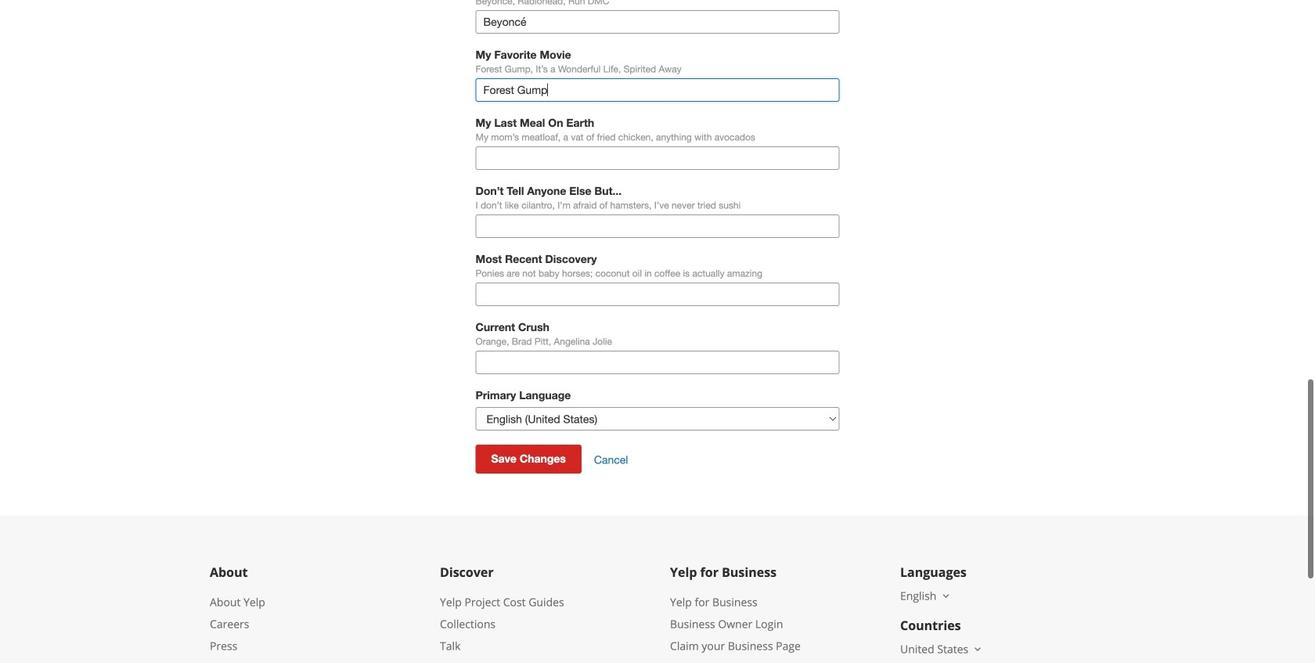 Task type: describe. For each thing, give the bounding box(es) containing it.
16 chevron down v2 image
[[972, 643, 984, 656]]



Task type: vqa. For each thing, say whether or not it's contained in the screenshot.
middle 16 Info V2 "icon"
no



Task type: locate. For each thing, give the bounding box(es) containing it.
None text field
[[476, 10, 840, 34], [476, 283, 840, 306], [476, 351, 840, 374], [476, 10, 840, 34], [476, 283, 840, 306], [476, 351, 840, 374]]

None text field
[[476, 78, 840, 102], [476, 146, 840, 170], [476, 215, 840, 238], [476, 78, 840, 102], [476, 146, 840, 170], [476, 215, 840, 238]]



